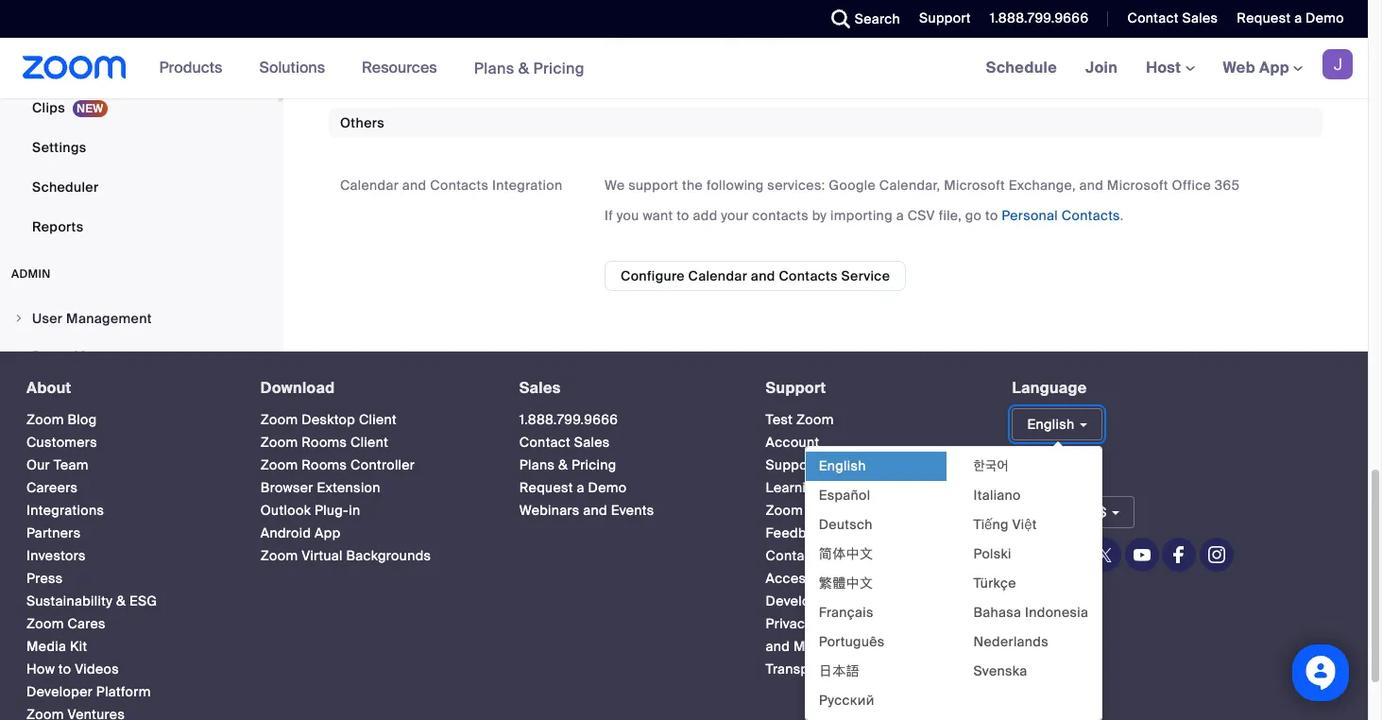 Task type: describe. For each thing, give the bounding box(es) containing it.
products button
[[159, 38, 231, 98]]

& inside zoom blog customers our team careers integrations partners investors press sustainability & esg zoom cares media kit how to videos developer platform
[[116, 592, 126, 609]]

and inside configure calendar and contacts service button
[[751, 267, 776, 284]]

download
[[261, 378, 335, 398]]

zoom rooms controller link
[[261, 456, 415, 473]]

outlook
[[261, 501, 311, 518]]

developer support link
[[766, 592, 888, 609]]

to inside zoom blog customers our team careers integrations partners investors press sustainability & esg zoom cares media kit how to videos developer platform
[[58, 660, 71, 677]]

careers
[[26, 479, 78, 496]]

from
[[688, 31, 721, 48]]

slavery
[[847, 637, 894, 654]]

0 vertical spatial sales
[[1183, 9, 1218, 26]]

developer platform link
[[26, 683, 151, 700]]

scheduler link
[[0, 168, 278, 206]]

request inside the 1.888.799.9666 contact sales plans & pricing request a demo webinars and events
[[520, 479, 573, 496]]

us dollars $ button
[[1013, 496, 1135, 528]]

2 horizontal spatial to
[[986, 207, 998, 224]]

legal
[[876, 615, 912, 632]]

office
[[1172, 177, 1212, 194]]

security,
[[818, 615, 872, 632]]

search
[[855, 10, 901, 27]]

us
[[1028, 504, 1047, 521]]

support down account link
[[766, 456, 818, 473]]

繁體中文 link
[[806, 568, 947, 598]]

our team link
[[26, 456, 89, 473]]

indonesia
[[1025, 603, 1089, 620]]

2 microsoft from the left
[[1107, 177, 1169, 194]]

support up test zoom link
[[766, 378, 827, 398]]

plug-
[[315, 501, 349, 518]]

user management
[[32, 310, 152, 327]]

integration
[[492, 177, 563, 194]]

zoom blog link
[[26, 411, 97, 428]]

2 horizontal spatial contact
[[1128, 9, 1179, 26]]

0 vertical spatial request
[[1237, 9, 1291, 26]]

日本語 link
[[806, 656, 947, 686]]

support center link
[[766, 456, 865, 473]]

1 vertical spatial center
[[826, 479, 870, 496]]

and inside test zoom account support center learning center zoom community feedback contact us accessibility developer support privacy, security, legal policies, and modern slavery act transparency statement
[[766, 637, 790, 654]]

svenska
[[974, 662, 1028, 679]]

webinars and events link
[[520, 501, 655, 518]]

calendar,
[[880, 177, 941, 194]]

add
[[693, 207, 718, 224]]

meetings navigation
[[972, 38, 1368, 99]]

cares
[[67, 615, 106, 632]]

contacts inside configure calendar and contacts service button
[[779, 267, 838, 284]]

feedback button
[[766, 524, 830, 541]]

resources button
[[362, 38, 446, 98]]

in
[[349, 501, 360, 518]]

accessibility link
[[766, 569, 847, 586]]

app inside zoom desktop client zoom rooms client zoom rooms controller browser extension outlook plug-in android app zoom virtual backgrounds
[[315, 524, 341, 541]]

customers link
[[26, 433, 97, 450]]

developer inside zoom blog customers our team careers integrations partners investors press sustainability & esg zoom cares media kit how to videos developer platform
[[26, 683, 93, 700]]

products
[[159, 58, 222, 77]]

繁體中文
[[819, 574, 874, 591]]

if you want to add your contacts by importing a csv file, go to personal contacts .
[[605, 207, 1124, 224]]

virtual
[[302, 547, 343, 564]]

management for room management
[[74, 348, 160, 365]]

& inside the 1.888.799.9666 contact sales plans & pricing request a demo webinars and events
[[559, 456, 568, 473]]

reports link
[[0, 208, 278, 246]]

tiếng việt link
[[961, 510, 1102, 539]]

reports
[[32, 218, 84, 235]]

download link
[[261, 378, 335, 398]]

tiếng
[[974, 516, 1009, 533]]

user management menu item
[[0, 300, 278, 336]]

1 vertical spatial contacts
[[1062, 207, 1121, 224]]

sign me out from all devices button
[[590, 25, 812, 55]]

0 horizontal spatial calendar
[[340, 177, 399, 194]]

italiano
[[974, 486, 1021, 503]]

support right search
[[920, 9, 971, 26]]

português link
[[806, 627, 947, 656]]

controller
[[351, 456, 415, 473]]

2 rooms from the top
[[302, 456, 347, 473]]

zoom blog customers our team careers integrations partners investors press sustainability & esg zoom cares media kit how to videos developer platform
[[26, 411, 157, 700]]

1 horizontal spatial to
[[677, 207, 690, 224]]

integrations
[[26, 501, 104, 518]]

sign
[[605, 31, 634, 48]]

polski
[[974, 545, 1012, 562]]

русский link
[[806, 686, 947, 715]]

policies,
[[915, 615, 969, 632]]

zoom community link
[[766, 501, 881, 518]]

partners
[[26, 524, 81, 541]]

1 vertical spatial a
[[897, 207, 904, 224]]

join link
[[1072, 38, 1132, 98]]

us
[[821, 547, 838, 564]]

$
[[1099, 504, 1107, 521]]

plans inside "product information" navigation
[[474, 58, 515, 78]]

android
[[261, 524, 311, 541]]

following
[[707, 177, 764, 194]]

nederlands link
[[961, 627, 1102, 656]]

clips link
[[0, 89, 278, 127]]

italiano link
[[961, 481, 1102, 510]]

bahasa indonesia
[[974, 603, 1089, 620]]

host
[[1146, 58, 1186, 77]]

français
[[819, 603, 874, 620]]

plans inside the 1.888.799.9666 contact sales plans & pricing request a demo webinars and events
[[520, 456, 555, 473]]

transparency
[[766, 660, 853, 677]]

events
[[611, 501, 655, 518]]

calendar inside button
[[689, 267, 748, 284]]

join
[[1086, 58, 1118, 77]]

türkçe
[[974, 574, 1017, 591]]

press link
[[26, 569, 63, 586]]

schedule link
[[972, 38, 1072, 98]]

media kit link
[[26, 637, 87, 654]]

contact us link
[[766, 547, 838, 564]]

0 vertical spatial client
[[359, 411, 397, 428]]

test zoom account support center learning center zoom community feedback contact us accessibility developer support privacy, security, legal policies, and modern slavery act transparency statement
[[766, 411, 969, 677]]

settings
[[32, 139, 86, 156]]

solutions
[[259, 58, 325, 77]]

service
[[842, 267, 890, 284]]

banner containing products
[[0, 38, 1368, 99]]

right image for room management
[[13, 351, 25, 362]]

français link
[[806, 598, 947, 627]]

zoom virtual backgrounds link
[[261, 547, 431, 564]]



Task type: locate. For each thing, give the bounding box(es) containing it.
if
[[605, 207, 613, 224]]

1 vertical spatial app
[[315, 524, 341, 541]]

settings link
[[0, 128, 278, 166]]

user
[[32, 310, 63, 327]]

to right go
[[986, 207, 998, 224]]

host button
[[1146, 58, 1195, 77]]

1.888.799.9666 down sales link
[[520, 411, 618, 428]]

0 vertical spatial calendar
[[340, 177, 399, 194]]

1 vertical spatial calendar
[[689, 267, 748, 284]]

2 vertical spatial sales
[[574, 433, 610, 450]]

0 vertical spatial management
[[66, 310, 152, 327]]

banner
[[0, 38, 1368, 99]]

0 horizontal spatial microsoft
[[944, 177, 1006, 194]]

right image inside "user management" menu item
[[13, 313, 25, 324]]

0 horizontal spatial request
[[520, 479, 573, 496]]

english up 'español'
[[819, 457, 866, 474]]

zoom desktop client zoom rooms client zoom rooms controller browser extension outlook plug-in android app zoom virtual backgrounds
[[261, 411, 431, 564]]

to down media kit link
[[58, 660, 71, 677]]

services:
[[768, 177, 826, 194]]

0 vertical spatial 1.888.799.9666
[[990, 9, 1089, 26]]

request up web app dropdown button
[[1237, 9, 1291, 26]]

feedback
[[766, 524, 830, 541]]

日本語
[[819, 662, 860, 679]]

1 vertical spatial client
[[351, 433, 389, 450]]

about link
[[26, 378, 72, 398]]

polski link
[[961, 539, 1102, 568]]

español link
[[806, 481, 947, 510]]

1 horizontal spatial contact
[[766, 547, 817, 564]]

1 horizontal spatial contacts
[[779, 267, 838, 284]]

1 horizontal spatial microsoft
[[1107, 177, 1169, 194]]

2 horizontal spatial contacts
[[1062, 207, 1121, 224]]

1.888.799.9666 for 1.888.799.9666
[[990, 9, 1089, 26]]

language
[[1013, 378, 1087, 398]]

0 vertical spatial developer
[[766, 592, 832, 609]]

0 horizontal spatial 1.888.799.9666
[[520, 411, 618, 428]]

community
[[807, 501, 881, 518]]

2 vertical spatial contacts
[[779, 267, 838, 284]]

português
[[819, 633, 885, 650]]

support down 繁體中文
[[836, 592, 888, 609]]

contacts left service
[[779, 267, 838, 284]]

contact inside test zoom account support center learning center zoom community feedback contact us accessibility developer support privacy, security, legal policies, and modern slavery act transparency statement
[[766, 547, 817, 564]]

2 right image from the top
[[13, 351, 25, 362]]

1 vertical spatial management
[[74, 348, 160, 365]]

contacts down exchange,
[[1062, 207, 1121, 224]]

1 horizontal spatial sales
[[574, 433, 610, 450]]

app right web
[[1260, 58, 1290, 77]]

learning center link
[[766, 479, 870, 496]]

center
[[821, 456, 865, 473], [826, 479, 870, 496]]

profile picture image
[[1323, 49, 1353, 79]]

0 vertical spatial right image
[[13, 313, 25, 324]]

management down "user management" menu item
[[74, 348, 160, 365]]

1 horizontal spatial app
[[1260, 58, 1290, 77]]

sign me out from all devices
[[605, 31, 797, 48]]

rooms down desktop
[[302, 433, 347, 450]]

plans right resources dropdown button
[[474, 58, 515, 78]]

tiếng việt
[[974, 516, 1037, 533]]

integrations link
[[26, 501, 104, 518]]

right image left room
[[13, 351, 25, 362]]

room
[[32, 348, 70, 365]]

request up the webinars
[[520, 479, 573, 496]]

demo inside the 1.888.799.9666 contact sales plans & pricing request a demo webinars and events
[[588, 479, 627, 496]]

0 horizontal spatial english
[[819, 457, 866, 474]]

app inside 'meetings' navigation
[[1260, 58, 1290, 77]]

0 vertical spatial english
[[1028, 415, 1075, 432]]

2 horizontal spatial &
[[559, 456, 568, 473]]

microsoft
[[944, 177, 1006, 194], [1107, 177, 1169, 194]]

contact down 1.888.799.9666 link
[[520, 433, 571, 450]]

1 horizontal spatial plans
[[520, 456, 555, 473]]

0 vertical spatial app
[[1260, 58, 1290, 77]]

contact down feedback button
[[766, 547, 817, 564]]

we
[[605, 177, 625, 194]]

search button
[[817, 0, 905, 38]]

heading
[[1013, 468, 1365, 485]]

csv
[[908, 207, 935, 224]]

out
[[661, 31, 684, 48]]

2 horizontal spatial a
[[1295, 9, 1303, 26]]

1 horizontal spatial 1.888.799.9666
[[990, 9, 1089, 26]]

sales up 1.888.799.9666 link
[[520, 378, 561, 398]]

2 horizontal spatial sales
[[1183, 9, 1218, 26]]

1 vertical spatial pricing
[[572, 456, 617, 473]]

customers
[[26, 433, 97, 450]]

0 horizontal spatial sales
[[520, 378, 561, 398]]

0 vertical spatial demo
[[1306, 9, 1345, 26]]

1.888.799.9666 inside the 1.888.799.9666 contact sales plans & pricing request a demo webinars and events
[[520, 411, 618, 428]]

investors link
[[26, 547, 86, 564]]

0 horizontal spatial app
[[315, 524, 341, 541]]

right image left user
[[13, 313, 25, 324]]

1.888.799.9666
[[990, 9, 1089, 26], [520, 411, 618, 428]]

0 vertical spatial center
[[821, 456, 865, 473]]

act
[[897, 637, 919, 654]]

rooms
[[302, 433, 347, 450], [302, 456, 347, 473]]

1.888.799.9666 up the schedule at the top
[[990, 9, 1089, 26]]

a up web app dropdown button
[[1295, 9, 1303, 26]]

us dollars $
[[1028, 504, 1107, 521]]

contact inside the 1.888.799.9666 contact sales plans & pricing request a demo webinars and events
[[520, 433, 571, 450]]

pricing inside "product information" navigation
[[533, 58, 585, 78]]

1 horizontal spatial &
[[519, 58, 530, 78]]

team
[[54, 456, 89, 473]]

about
[[26, 378, 72, 398]]

sales up host dropdown button at the top right
[[1183, 9, 1218, 26]]

русский
[[819, 691, 875, 708]]

right image for user management
[[13, 313, 25, 324]]

importing
[[831, 207, 893, 224]]

bahasa
[[974, 603, 1022, 620]]

简体中文
[[819, 545, 874, 562]]

personal menu menu
[[0, 0, 278, 248]]

recordings link
[[0, 49, 278, 87]]

0 horizontal spatial demo
[[588, 479, 627, 496]]

file,
[[939, 207, 962, 224]]

svenska link
[[961, 656, 1102, 686]]

privacy, security, legal policies, and modern slavery act transparency statement link
[[766, 615, 969, 677]]

contacts
[[430, 177, 489, 194], [1062, 207, 1121, 224], [779, 267, 838, 284]]

and inside the 1.888.799.9666 contact sales plans & pricing request a demo webinars and events
[[583, 501, 608, 518]]

1 right image from the top
[[13, 313, 25, 324]]

pricing inside the 1.888.799.9666 contact sales plans & pricing request a demo webinars and events
[[572, 456, 617, 473]]

1 vertical spatial request
[[520, 479, 573, 496]]

0 vertical spatial pricing
[[533, 58, 585, 78]]

1 vertical spatial developer
[[26, 683, 93, 700]]

videos
[[75, 660, 119, 677]]

1 horizontal spatial demo
[[1306, 9, 1345, 26]]

1 horizontal spatial english
[[1028, 415, 1075, 432]]

to left add
[[677, 207, 690, 224]]

how to videos link
[[26, 660, 119, 677]]

0 vertical spatial a
[[1295, 9, 1303, 26]]

plans up the webinars
[[520, 456, 555, 473]]

0 vertical spatial contacts
[[430, 177, 489, 194]]

admin menu menu
[[0, 300, 278, 527]]

plans
[[474, 58, 515, 78], [520, 456, 555, 473]]

account link
[[766, 433, 820, 450]]

zoom rooms client link
[[261, 433, 389, 450]]

rooms down 'zoom rooms client' link
[[302, 456, 347, 473]]

zoom logo image
[[23, 56, 126, 79]]

1.888.799.9666 for 1.888.799.9666 contact sales plans & pricing request a demo webinars and events
[[520, 411, 618, 428]]

1 vertical spatial 1.888.799.9666
[[520, 411, 618, 428]]

schedule
[[986, 58, 1058, 77]]

to
[[677, 207, 690, 224], [986, 207, 998, 224], [58, 660, 71, 677]]

bahasa indonesia link
[[961, 598, 1102, 627]]

deutsch link
[[806, 510, 947, 539]]

& inside "product information" navigation
[[519, 58, 530, 78]]

management up room management
[[66, 310, 152, 327]]

right image inside room management menu item
[[13, 351, 25, 362]]

room management menu item
[[0, 338, 278, 374]]

platform
[[96, 683, 151, 700]]

0 horizontal spatial developer
[[26, 683, 93, 700]]

0 horizontal spatial plans
[[474, 58, 515, 78]]

sales
[[1183, 9, 1218, 26], [520, 378, 561, 398], [574, 433, 610, 450]]

me
[[637, 31, 658, 48]]

microsoft up "."
[[1107, 177, 1169, 194]]

your
[[721, 207, 749, 224]]

2 vertical spatial a
[[577, 479, 585, 496]]

center up community
[[826, 479, 870, 496]]

developer down how to videos link in the bottom of the page
[[26, 683, 93, 700]]

0 vertical spatial plans
[[474, 58, 515, 78]]

english down 'language'
[[1028, 415, 1075, 432]]

1 vertical spatial demo
[[588, 479, 627, 496]]

a up webinars and events link
[[577, 479, 585, 496]]

contact up host
[[1128, 9, 1179, 26]]

1 horizontal spatial calendar
[[689, 267, 748, 284]]

demo up webinars and events link
[[588, 479, 627, 496]]

configure calendar and contacts service
[[621, 267, 890, 284]]

calendar down add
[[689, 267, 748, 284]]

1 microsoft from the left
[[944, 177, 1006, 194]]

calendar
[[340, 177, 399, 194], [689, 267, 748, 284]]

right image
[[13, 313, 25, 324], [13, 351, 25, 362]]

0 horizontal spatial contacts
[[430, 177, 489, 194]]

a left csv
[[897, 207, 904, 224]]

product information navigation
[[145, 38, 599, 99]]

media
[[26, 637, 66, 654]]

investors
[[26, 547, 86, 564]]

1 vertical spatial rooms
[[302, 456, 347, 473]]

contacts
[[752, 207, 809, 224]]

contact sales link
[[1114, 0, 1223, 38], [1128, 9, 1218, 26], [520, 433, 610, 450]]

español
[[819, 486, 871, 503]]

sales inside the 1.888.799.9666 contact sales plans & pricing request a demo webinars and events
[[574, 433, 610, 450]]

2 vertical spatial contact
[[766, 547, 817, 564]]

1 vertical spatial sales
[[520, 378, 561, 398]]

demo
[[1306, 9, 1345, 26], [588, 479, 627, 496]]

0 horizontal spatial &
[[116, 592, 126, 609]]

web app button
[[1223, 58, 1303, 77]]

developer inside test zoom account support center learning center zoom community feedback contact us accessibility developer support privacy, security, legal policies, and modern slavery act transparency statement
[[766, 592, 832, 609]]

kit
[[70, 637, 87, 654]]

calendar and contacts integration
[[340, 177, 563, 194]]

한국어
[[974, 457, 1009, 474]]

contact
[[1128, 9, 1179, 26], [520, 433, 571, 450], [766, 547, 817, 564]]

webinars
[[520, 501, 580, 518]]

english button
[[1013, 408, 1103, 440]]

1 horizontal spatial request
[[1237, 9, 1291, 26]]

calendar down others
[[340, 177, 399, 194]]

1 vertical spatial contact
[[520, 433, 571, 450]]

press
[[26, 569, 63, 586]]

1 vertical spatial plans
[[520, 456, 555, 473]]

google
[[829, 177, 876, 194]]

devices
[[745, 31, 797, 48]]

1 horizontal spatial developer
[[766, 592, 832, 609]]

you
[[617, 207, 639, 224]]

management for user management
[[66, 310, 152, 327]]

0 horizontal spatial to
[[58, 660, 71, 677]]

center up 'español'
[[821, 456, 865, 473]]

english link
[[806, 451, 947, 481]]

0 vertical spatial rooms
[[302, 433, 347, 450]]

want
[[643, 207, 673, 224]]

1 vertical spatial &
[[559, 456, 568, 473]]

0 horizontal spatial a
[[577, 479, 585, 496]]

1 horizontal spatial a
[[897, 207, 904, 224]]

app down plug-
[[315, 524, 341, 541]]

sales down 1.888.799.9666 link
[[574, 433, 610, 450]]

0 horizontal spatial contact
[[520, 433, 571, 450]]

1 vertical spatial english
[[819, 457, 866, 474]]

developer down accessibility
[[766, 592, 832, 609]]

1 vertical spatial right image
[[13, 351, 25, 362]]

microsoft up go
[[944, 177, 1006, 194]]

a inside the 1.888.799.9666 contact sales plans & pricing request a demo webinars and events
[[577, 479, 585, 496]]

nederlands
[[974, 633, 1049, 650]]

한국어 link
[[961, 451, 1102, 481]]

demo up profile picture
[[1306, 9, 1345, 26]]

0 vertical spatial contact
[[1128, 9, 1179, 26]]

english inside popup button
[[1028, 415, 1075, 432]]

sustainability
[[26, 592, 113, 609]]

contacts left integration
[[430, 177, 489, 194]]

1 rooms from the top
[[302, 433, 347, 450]]

2 vertical spatial &
[[116, 592, 126, 609]]

backgrounds
[[346, 547, 431, 564]]

0 vertical spatial &
[[519, 58, 530, 78]]



Task type: vqa. For each thing, say whether or not it's contained in the screenshot.
CONTROLLER on the bottom of page
yes



